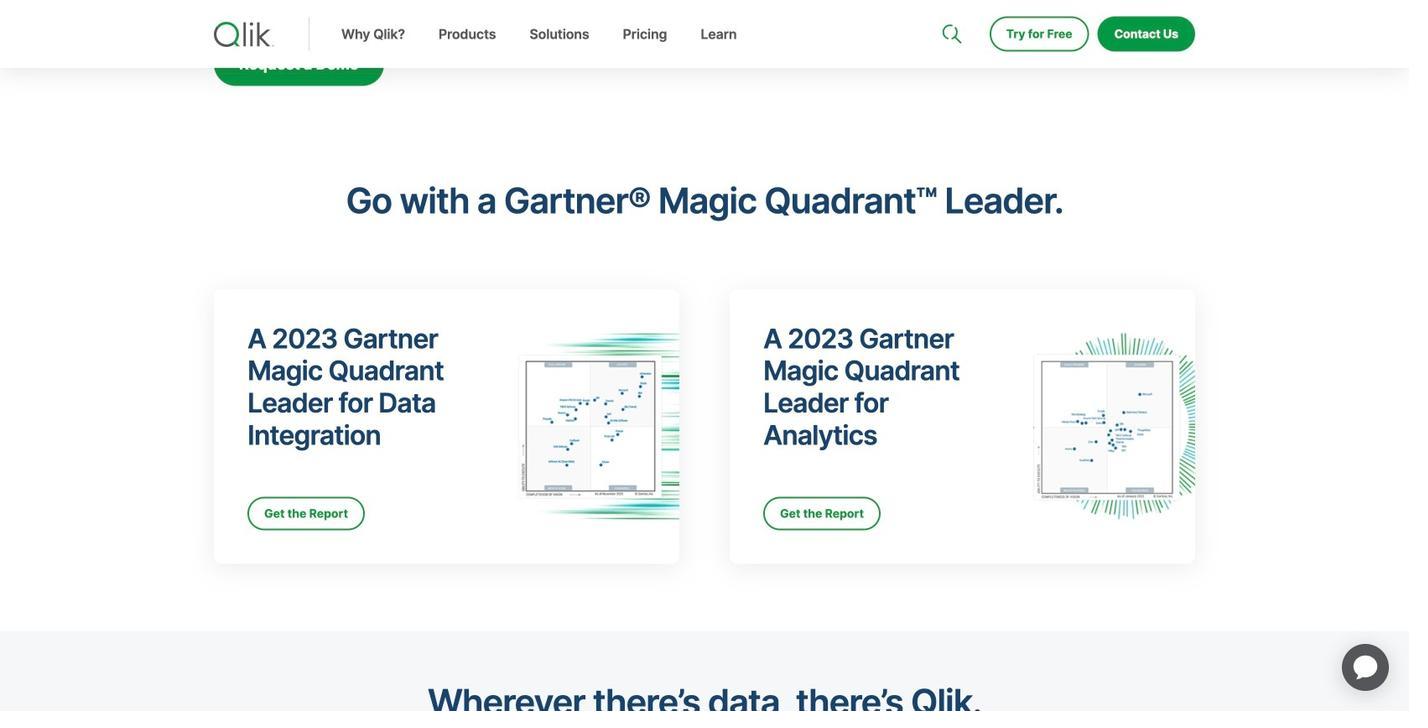 Task type: locate. For each thing, give the bounding box(es) containing it.
login image
[[1142, 0, 1156, 13]]

application
[[1323, 624, 1410, 712]]

qlik image
[[214, 22, 274, 47]]



Task type: describe. For each thing, give the bounding box(es) containing it.
support image
[[944, 0, 957, 13]]



Task type: vqa. For each thing, say whether or not it's contained in the screenshot.
Qlik image
yes



